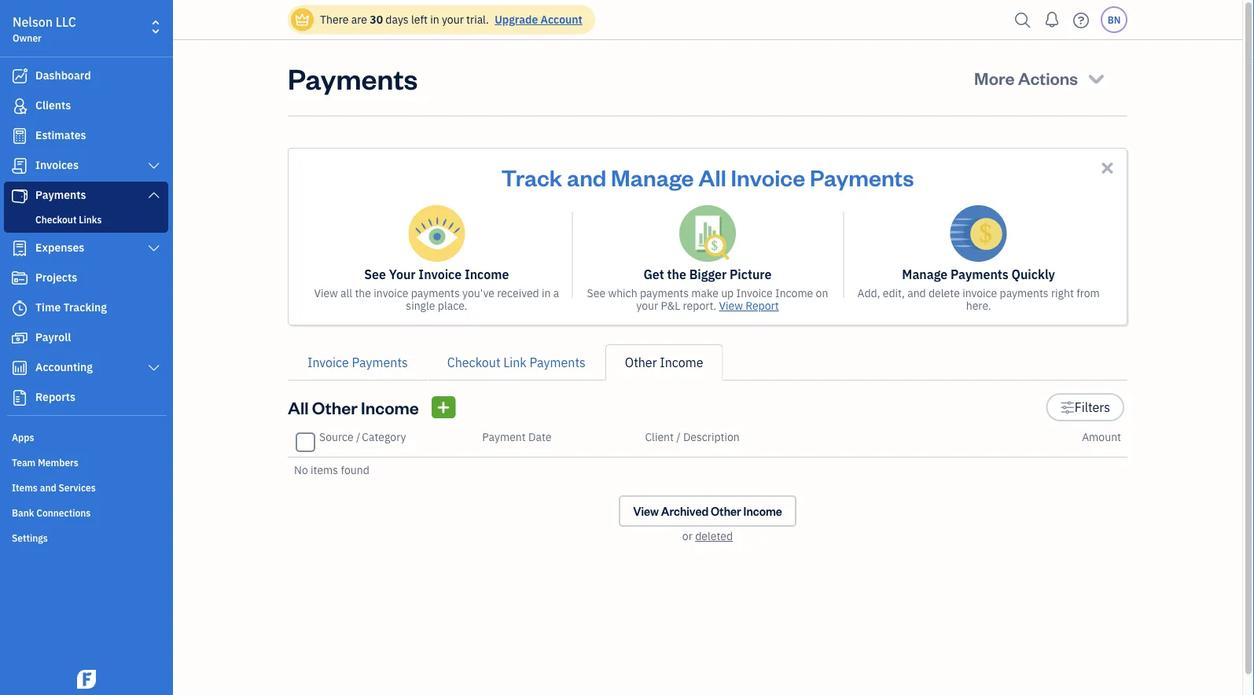 Task type: vqa. For each thing, say whether or not it's contained in the screenshot.
Date
yes



Task type: locate. For each thing, give the bounding box(es) containing it.
the right the all
[[355, 286, 371, 300]]

1 vertical spatial the
[[355, 286, 371, 300]]

checkout for checkout links
[[35, 213, 77, 226]]

1 horizontal spatial view
[[633, 504, 659, 519]]

payments down the quickly
[[1000, 286, 1049, 300]]

nelson llc owner
[[13, 14, 76, 44]]

there are 30 days left in your trial. upgrade account
[[320, 12, 583, 27]]

estimate image
[[10, 128, 29, 144]]

view report
[[719, 299, 779, 313]]

checkout inside the main element
[[35, 213, 77, 226]]

other up deleted
[[711, 504, 742, 519]]

dashboard link
[[4, 62, 168, 90]]

category
[[362, 430, 406, 444]]

3 payments from the left
[[1000, 286, 1049, 300]]

payments for add,
[[1000, 286, 1049, 300]]

1 vertical spatial chevron large down image
[[147, 189, 161, 201]]

invoice
[[731, 162, 806, 192], [419, 266, 462, 283], [737, 286, 773, 300], [308, 354, 349, 371]]

other down which
[[625, 354, 657, 371]]

1 horizontal spatial see
[[587, 286, 606, 300]]

see inside see your invoice income view all the invoice payments you've received in a single place.
[[364, 266, 386, 283]]

your left p&l
[[637, 299, 659, 313]]

projects link
[[4, 264, 168, 293]]

expenses link
[[4, 234, 168, 263]]

checkout links link
[[7, 210, 165, 229]]

view
[[314, 286, 338, 300], [719, 299, 743, 313], [633, 504, 659, 519]]

/ right client
[[677, 430, 681, 444]]

track and manage all invoice payments
[[502, 162, 914, 192]]

2 horizontal spatial and
[[908, 286, 926, 300]]

1 vertical spatial your
[[637, 299, 659, 313]]

other
[[625, 354, 657, 371], [312, 396, 358, 418], [711, 504, 742, 519]]

see inside the 'see which payments make up invoice income on your p&l report.'
[[587, 286, 606, 300]]

invoice right delete
[[963, 286, 998, 300]]

there
[[320, 12, 349, 27]]

more actions
[[975, 66, 1079, 89]]

invoice inside see your invoice income view all the invoice payments you've received in a single place.
[[419, 266, 462, 283]]

1 horizontal spatial and
[[567, 162, 607, 192]]

your
[[389, 266, 416, 283]]

report image
[[10, 390, 29, 406]]

1 / from the left
[[356, 430, 361, 444]]

project image
[[10, 271, 29, 286]]

and right "items"
[[40, 481, 56, 494]]

0 vertical spatial the
[[667, 266, 687, 283]]

0 vertical spatial checkout
[[35, 213, 77, 226]]

invoice inside see your invoice income view all the invoice payments you've received in a single place.
[[374, 286, 409, 300]]

2 invoice from the left
[[963, 286, 998, 300]]

chevron large down image up checkout links link
[[147, 189, 161, 201]]

reports link
[[4, 384, 168, 412]]

0 horizontal spatial the
[[355, 286, 371, 300]]

dashboard
[[35, 68, 91, 83]]

1 horizontal spatial invoice
[[963, 286, 998, 300]]

1 horizontal spatial manage
[[903, 266, 948, 283]]

bigger
[[690, 266, 727, 283]]

are
[[351, 12, 367, 27]]

3 chevron large down image from the top
[[147, 242, 161, 255]]

see
[[364, 266, 386, 283], [587, 286, 606, 300]]

2 chevron large down image from the top
[[147, 189, 161, 201]]

manage payments quickly image
[[951, 205, 1007, 262]]

checkout links
[[35, 213, 102, 226]]

view left the all
[[314, 286, 338, 300]]

/ for category
[[356, 430, 361, 444]]

1 vertical spatial other
[[312, 396, 358, 418]]

source
[[319, 430, 354, 444]]

1 horizontal spatial other
[[625, 354, 657, 371]]

payments
[[411, 286, 460, 300], [640, 286, 689, 300], [1000, 286, 1049, 300]]

payments inside the main element
[[35, 188, 86, 202]]

chevron large down image down checkout links link
[[147, 242, 161, 255]]

0 horizontal spatial invoice
[[374, 286, 409, 300]]

edit,
[[883, 286, 905, 300]]

see which payments make up invoice income on your p&l report.
[[587, 286, 829, 313]]

checkout
[[35, 213, 77, 226], [447, 354, 501, 371]]

get the bigger picture image
[[680, 205, 736, 262]]

chevron large down image inside the "invoices" link
[[147, 160, 161, 172]]

1 horizontal spatial your
[[637, 299, 659, 313]]

1 horizontal spatial payments
[[640, 286, 689, 300]]

chevron large down image up payments link
[[147, 160, 161, 172]]

or
[[683, 529, 693, 544]]

2 vertical spatial and
[[40, 481, 56, 494]]

0 vertical spatial and
[[567, 162, 607, 192]]

1 vertical spatial checkout
[[447, 354, 501, 371]]

main element
[[0, 0, 212, 695]]

invoice for your
[[374, 286, 409, 300]]

1 horizontal spatial all
[[699, 162, 727, 192]]

manage
[[611, 162, 694, 192], [903, 266, 948, 283]]

1 horizontal spatial in
[[542, 286, 551, 300]]

manage payments quickly add, edit, and delete invoice payments right from here.
[[858, 266, 1100, 313]]

time tracking link
[[4, 294, 168, 323]]

1 vertical spatial manage
[[903, 266, 948, 283]]

and inside items and services link
[[40, 481, 56, 494]]

all up no
[[288, 396, 309, 418]]

link
[[504, 354, 527, 371]]

go to help image
[[1069, 8, 1094, 32]]

invoices
[[35, 158, 79, 172]]

2 vertical spatial chevron large down image
[[147, 242, 161, 255]]

1 invoice from the left
[[374, 286, 409, 300]]

2 vertical spatial other
[[711, 504, 742, 519]]

checkout link payments
[[447, 354, 586, 371]]

money image
[[10, 330, 29, 346]]

0 vertical spatial in
[[430, 12, 439, 27]]

which
[[608, 286, 638, 300]]

0 vertical spatial chevron large down image
[[147, 160, 161, 172]]

checkout left link
[[447, 354, 501, 371]]

1 payments from the left
[[411, 286, 460, 300]]

1 horizontal spatial checkout
[[447, 354, 501, 371]]

0 vertical spatial manage
[[611, 162, 694, 192]]

items
[[12, 481, 38, 494]]

1 vertical spatial and
[[908, 286, 926, 300]]

0 horizontal spatial view
[[314, 286, 338, 300]]

payments down your
[[411, 286, 460, 300]]

2 / from the left
[[677, 430, 681, 444]]

0 vertical spatial your
[[442, 12, 464, 27]]

view right make
[[719, 299, 743, 313]]

all
[[699, 162, 727, 192], [288, 396, 309, 418]]

payments inside see your invoice income view all the invoice payments you've received in a single place.
[[411, 286, 460, 300]]

close image
[[1099, 159, 1117, 177]]

clients link
[[4, 92, 168, 120]]

0 horizontal spatial checkout
[[35, 213, 77, 226]]

invoice down your
[[374, 286, 409, 300]]

upgrade
[[495, 12, 538, 27]]

or deleted
[[683, 529, 733, 544]]

filters button
[[1046, 393, 1125, 422]]

0 horizontal spatial payments
[[411, 286, 460, 300]]

upgrade account link
[[492, 12, 583, 27]]

chevron large down image for invoices
[[147, 160, 161, 172]]

invoice payments link
[[288, 345, 428, 381]]

and right edit,
[[908, 286, 926, 300]]

on
[[816, 286, 829, 300]]

see for your
[[364, 266, 386, 283]]

0 vertical spatial other
[[625, 354, 657, 371]]

chart image
[[10, 360, 29, 376]]

freshbooks image
[[74, 670, 99, 689]]

1 vertical spatial all
[[288, 396, 309, 418]]

estimates
[[35, 128, 86, 142]]

1 horizontal spatial the
[[667, 266, 687, 283]]

see left which
[[587, 286, 606, 300]]

invoice inside "manage payments quickly add, edit, and delete invoice payments right from here."
[[963, 286, 998, 300]]

0 vertical spatial see
[[364, 266, 386, 283]]

income
[[465, 266, 509, 283], [776, 286, 814, 300], [660, 354, 704, 371], [361, 396, 419, 418], [744, 504, 782, 519]]

description
[[684, 430, 740, 444]]

1 horizontal spatial /
[[677, 430, 681, 444]]

see for which
[[587, 286, 606, 300]]

your left trial.
[[442, 12, 464, 27]]

payments inside "manage payments quickly add, edit, and delete invoice payments right from here."
[[1000, 286, 1049, 300]]

received
[[497, 286, 539, 300]]

1 vertical spatial see
[[587, 286, 606, 300]]

/
[[356, 430, 361, 444], [677, 430, 681, 444]]

0 vertical spatial all
[[699, 162, 727, 192]]

other up source
[[312, 396, 358, 418]]

0 horizontal spatial manage
[[611, 162, 694, 192]]

0 horizontal spatial /
[[356, 430, 361, 444]]

income inside view archived other income link
[[744, 504, 782, 519]]

time tracking
[[35, 300, 107, 315]]

2 payments from the left
[[640, 286, 689, 300]]

0 horizontal spatial your
[[442, 12, 464, 27]]

team members
[[12, 456, 79, 469]]

chevron large down image
[[147, 160, 161, 172], [147, 189, 161, 201], [147, 242, 161, 255]]

in inside see your invoice income view all the invoice payments you've received in a single place.
[[542, 286, 551, 300]]

checkout up expenses
[[35, 213, 77, 226]]

report
[[746, 299, 779, 313]]

in left a
[[542, 286, 551, 300]]

1 vertical spatial in
[[542, 286, 551, 300]]

no items found
[[294, 463, 370, 477]]

the right "get"
[[667, 266, 687, 283]]

see left your
[[364, 266, 386, 283]]

in right 'left'
[[430, 12, 439, 27]]

1 chevron large down image from the top
[[147, 160, 161, 172]]

2 horizontal spatial view
[[719, 299, 743, 313]]

2 horizontal spatial payments
[[1000, 286, 1049, 300]]

0 horizontal spatial and
[[40, 481, 56, 494]]

the
[[667, 266, 687, 283], [355, 286, 371, 300]]

0 horizontal spatial see
[[364, 266, 386, 283]]

view left archived
[[633, 504, 659, 519]]

invoice image
[[10, 158, 29, 174]]

all up "get the bigger picture"
[[699, 162, 727, 192]]

/ right source
[[356, 430, 361, 444]]

payment image
[[10, 188, 29, 204]]

your
[[442, 12, 464, 27], [637, 299, 659, 313]]

a
[[554, 286, 559, 300]]

source / category
[[319, 430, 406, 444]]

owner
[[13, 31, 42, 44]]

the inside see your invoice income view all the invoice payments you've received in a single place.
[[355, 286, 371, 300]]

invoice
[[374, 286, 409, 300], [963, 286, 998, 300]]

and right track
[[567, 162, 607, 192]]

payments down "get"
[[640, 286, 689, 300]]

/ for description
[[677, 430, 681, 444]]

p&l
[[661, 299, 681, 313]]

bank connections
[[12, 507, 91, 519]]

chevron large down image inside payments link
[[147, 189, 161, 201]]



Task type: describe. For each thing, give the bounding box(es) containing it.
income inside see your invoice income view all the invoice payments you've received in a single place.
[[465, 266, 509, 283]]

checkout link payments link
[[428, 345, 606, 381]]

filters
[[1075, 399, 1111, 416]]

connections
[[36, 507, 91, 519]]

view for view archived other income
[[633, 504, 659, 519]]

more
[[975, 66, 1015, 89]]

payments link
[[4, 182, 168, 210]]

up
[[721, 286, 734, 300]]

bank connections link
[[4, 500, 168, 524]]

make
[[692, 286, 719, 300]]

amount button
[[1082, 430, 1122, 444]]

date
[[529, 430, 552, 444]]

0 horizontal spatial all
[[288, 396, 309, 418]]

get
[[644, 266, 665, 283]]

crown image
[[294, 11, 311, 28]]

accounting
[[35, 360, 93, 374]]

payment
[[482, 430, 526, 444]]

time
[[35, 300, 61, 315]]

view inside see your invoice income view all the invoice payments you've received in a single place.
[[314, 286, 338, 300]]

bank
[[12, 507, 34, 519]]

accounting link
[[4, 354, 168, 382]]

income inside the 'see which payments make up invoice income on your p&l report.'
[[776, 286, 814, 300]]

tracking
[[63, 300, 107, 315]]

all
[[341, 286, 353, 300]]

dashboard image
[[10, 68, 29, 84]]

estimates link
[[4, 122, 168, 150]]

view for view report
[[719, 299, 743, 313]]

actions
[[1018, 66, 1079, 89]]

chevron large down image for expenses
[[147, 242, 161, 255]]

expense image
[[10, 241, 29, 256]]

add new other income entry image
[[436, 398, 451, 417]]

members
[[38, 456, 79, 469]]

search image
[[1011, 8, 1036, 32]]

add,
[[858, 286, 881, 300]]

settings image
[[1061, 398, 1075, 417]]

and for manage
[[567, 162, 607, 192]]

items
[[311, 463, 338, 477]]

all other income
[[288, 396, 419, 418]]

track
[[502, 162, 563, 192]]

apps
[[12, 431, 34, 444]]

manage inside "manage payments quickly add, edit, and delete invoice payments right from here."
[[903, 266, 948, 283]]

archived
[[661, 504, 709, 519]]

invoice payments
[[308, 354, 408, 371]]

items and services
[[12, 481, 96, 494]]

payroll link
[[4, 324, 168, 352]]

single
[[406, 299, 435, 313]]

more actions button
[[961, 59, 1122, 97]]

your inside the 'see which payments make up invoice income on your p&l report.'
[[637, 299, 659, 313]]

client
[[645, 430, 674, 444]]

payroll
[[35, 330, 71, 345]]

llc
[[56, 14, 76, 30]]

items and services link
[[4, 475, 168, 499]]

account
[[541, 12, 583, 27]]

invoice inside the 'see which payments make up invoice income on your p&l report.'
[[737, 286, 773, 300]]

found
[[341, 463, 370, 477]]

and for services
[[40, 481, 56, 494]]

other income
[[625, 354, 704, 371]]

notifications image
[[1040, 4, 1065, 35]]

days
[[386, 12, 409, 27]]

payment date button
[[482, 430, 552, 444]]

client image
[[10, 98, 29, 114]]

apps link
[[4, 425, 168, 448]]

timer image
[[10, 300, 29, 316]]

chevron large down image for payments
[[147, 189, 161, 201]]

get the bigger picture
[[644, 266, 772, 283]]

0 horizontal spatial in
[[430, 12, 439, 27]]

30
[[370, 12, 383, 27]]

projects
[[35, 270, 77, 285]]

nelson
[[13, 14, 53, 30]]

here.
[[967, 299, 992, 313]]

delete
[[929, 286, 960, 300]]

expenses
[[35, 240, 84, 255]]

deleted
[[695, 529, 733, 544]]

income inside other income link
[[660, 354, 704, 371]]

trial.
[[467, 12, 489, 27]]

see your invoice income image
[[409, 205, 465, 262]]

invoices link
[[4, 152, 168, 180]]

picture
[[730, 266, 772, 283]]

2 horizontal spatial other
[[711, 504, 742, 519]]

checkout for checkout link payments
[[447, 354, 501, 371]]

see your invoice income view all the invoice payments you've received in a single place.
[[314, 266, 559, 313]]

team members link
[[4, 450, 168, 474]]

no
[[294, 463, 308, 477]]

view archived other income
[[633, 504, 782, 519]]

view archived other income link
[[619, 496, 797, 527]]

clients
[[35, 98, 71, 112]]

report.
[[683, 299, 717, 313]]

team
[[12, 456, 36, 469]]

invoice for payments
[[963, 286, 998, 300]]

settings
[[12, 532, 48, 544]]

payment date
[[482, 430, 552, 444]]

0 horizontal spatial other
[[312, 396, 358, 418]]

bn
[[1108, 13, 1121, 26]]

chevrondown image
[[1086, 67, 1108, 89]]

and inside "manage payments quickly add, edit, and delete invoice payments right from here."
[[908, 286, 926, 300]]

payments for income
[[411, 286, 460, 300]]

client / description
[[645, 430, 740, 444]]

links
[[79, 213, 102, 226]]

amount
[[1082, 430, 1122, 444]]

right
[[1052, 286, 1074, 300]]

left
[[411, 12, 428, 27]]

services
[[59, 481, 96, 494]]

settings link
[[4, 525, 168, 549]]

payments inside the 'see which payments make up invoice income on your p&l report.'
[[640, 286, 689, 300]]

chevron large down image
[[147, 362, 161, 374]]

other income link
[[606, 345, 723, 381]]

from
[[1077, 286, 1100, 300]]

reports
[[35, 390, 75, 404]]

bn button
[[1101, 6, 1128, 33]]

payments inside "manage payments quickly add, edit, and delete invoice payments right from here."
[[951, 266, 1009, 283]]



